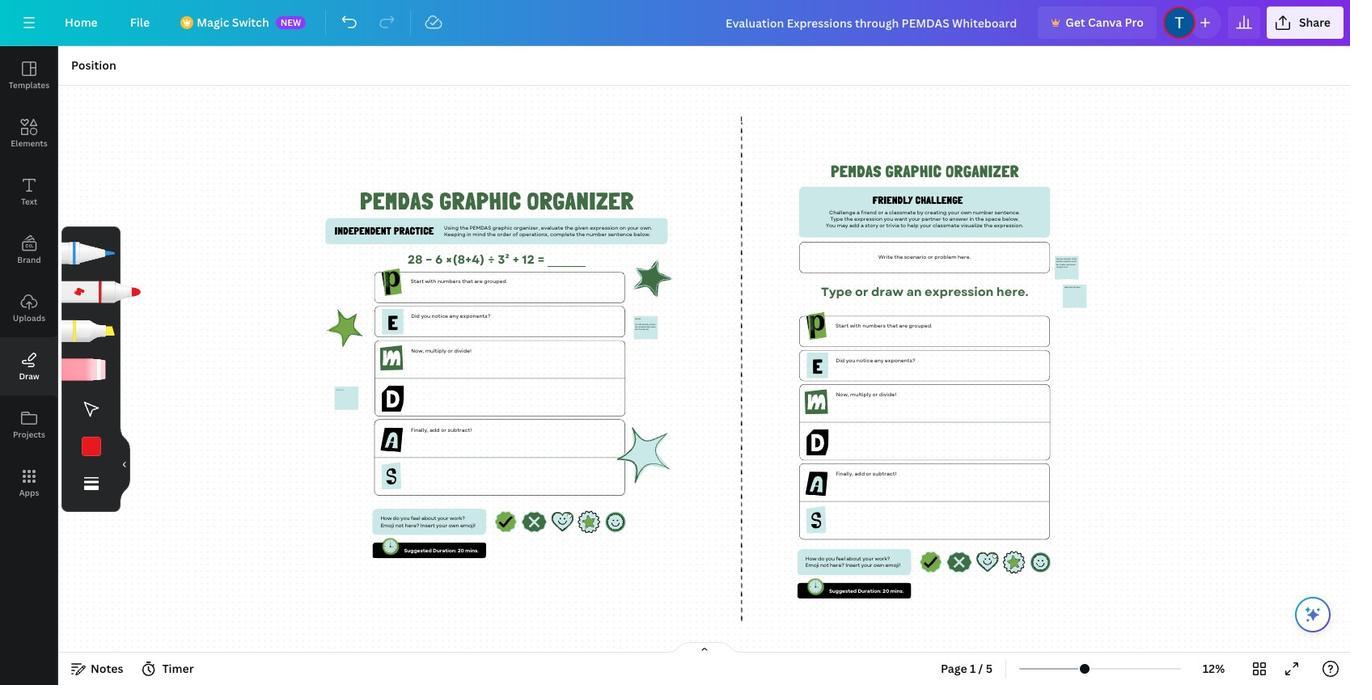 Task type: describe. For each thing, give the bounding box(es) containing it.
0 horizontal spatial start
[[411, 278, 424, 286]]

1 horizontal spatial graphic
[[886, 162, 942, 181]]

0 vertical spatial 20
[[457, 548, 464, 555]]

independent
[[334, 225, 391, 237]]

6
[[435, 251, 443, 268]]

0 horizontal spatial mins.
[[465, 548, 479, 555]]

1 vertical spatial exponents?
[[885, 357, 916, 364]]

0 vertical spatial finally,
[[411, 427, 428, 434]]

0 vertical spatial suggested
[[404, 548, 432, 555]]

28
[[407, 251, 422, 268]]

magic switch
[[197, 15, 269, 30]]

creating
[[925, 209, 947, 216]]

keeping
[[444, 231, 465, 238]]

side panel tab list
[[0, 46, 58, 512]]

1 vertical spatial are
[[899, 322, 908, 330]]

canva assistant image
[[1304, 605, 1323, 625]]

elements button
[[0, 104, 58, 163]]

visualize
[[961, 222, 983, 230]]

in inside using the pemdas graphic organizer, evaluate the given expression on your own. keeping in mind the order of operations, complete the number sentence below.
[[467, 231, 471, 238]]

+
[[512, 251, 519, 268]]

0 horizontal spatial are
[[474, 278, 483, 286]]

expression.
[[994, 222, 1024, 230]]

brand button
[[0, 221, 58, 279]]

1 horizontal spatial e
[[813, 354, 823, 379]]

practice
[[394, 225, 434, 237]]

below. inside using the pemdas graphic organizer, evaluate the given expression on your own. keeping in mind the order of operations, complete the number sentence below.
[[634, 231, 651, 238]]

1 horizontal spatial now,
[[836, 391, 849, 398]]

0 horizontal spatial exponents?
[[460, 313, 490, 320]]

1 vertical spatial duration:
[[858, 588, 882, 595]]

0 vertical spatial here?
[[405, 522, 419, 529]]

0 horizontal spatial with
[[425, 278, 436, 286]]

1 horizontal spatial own
[[874, 562, 884, 570]]

1 vertical spatial finally, add or subtract!
[[836, 470, 897, 478]]

0 vertical spatial pemdas
[[831, 162, 882, 181]]

5
[[986, 661, 993, 677]]

an
[[907, 283, 922, 301]]

pro
[[1126, 15, 1144, 30]]

page 1 / 5 button
[[935, 656, 1000, 682]]

0 horizontal spatial work?
[[450, 515, 465, 523]]

share
[[1300, 15, 1332, 30]]

1 vertical spatial notice
[[857, 357, 873, 364]]

1 horizontal spatial now, multiply or divide!
[[836, 391, 897, 398]]

friendly challenge
[[873, 194, 963, 206]]

friend
[[861, 209, 877, 216]]

draw button
[[0, 338, 58, 396]]

=
[[538, 251, 545, 268]]

by
[[917, 209, 924, 216]]

type or draw an expression here.
[[821, 283, 1029, 301]]

0 vertical spatial now, multiply or divide!
[[411, 347, 471, 354]]

notes
[[91, 661, 123, 677]]

file
[[130, 15, 150, 30]]

1 horizontal spatial suggested duration: 20 mins.
[[829, 588, 904, 595]]

get
[[1066, 15, 1086, 30]]

hide image
[[120, 426, 130, 503]]

independent practice
[[334, 225, 434, 237]]

page 1 / 5
[[941, 661, 993, 677]]

organizer,
[[514, 224, 540, 232]]

1 vertical spatial pemdas graphic organizer
[[360, 187, 634, 215]]

get canva pro button
[[1039, 6, 1157, 39]]

0 vertical spatial insert
[[420, 522, 435, 529]]

templates
[[9, 79, 49, 91]]

12% button
[[1188, 656, 1241, 682]]

sentence
[[608, 231, 632, 238]]

apps
[[19, 487, 39, 499]]

1 horizontal spatial to
[[943, 216, 948, 223]]

1 horizontal spatial how
[[806, 556, 817, 563]]

friendly
[[873, 194, 913, 206]]

1
[[970, 661, 976, 677]]

below. inside challenge a friend or a classmate by creating your own number sentence. type the expression you want your partner to answer in the space below. you may add a story or trivia to help your classmate visualize the expression.
[[1003, 216, 1019, 223]]

3²
[[498, 251, 510, 268]]

on
[[619, 224, 626, 232]]

projects
[[13, 429, 45, 440]]

0 horizontal spatial grouped.
[[484, 278, 507, 286]]

0 horizontal spatial about
[[421, 515, 436, 523]]

1 horizontal spatial feel
[[836, 556, 845, 563]]

home link
[[52, 6, 111, 39]]

1 horizontal spatial insert
[[846, 562, 860, 570]]

position button
[[65, 53, 123, 79]]

1 vertical spatial any
[[875, 357, 884, 364]]

1 vertical spatial grouped.
[[909, 322, 933, 330]]

trivia
[[886, 222, 900, 230]]

1 vertical spatial work?
[[875, 556, 890, 563]]

1 horizontal spatial numbers
[[863, 322, 886, 330]]

0 vertical spatial do
[[393, 515, 399, 523]]

1 horizontal spatial did you notice any exponents?
[[836, 357, 916, 364]]

1 vertical spatial classmate
[[933, 222, 960, 230]]

1 horizontal spatial that
[[887, 322, 898, 330]]

0 horizontal spatial emoji!
[[460, 522, 475, 529]]

new
[[281, 16, 301, 28]]

12%
[[1203, 661, 1226, 677]]

1 horizontal spatial suggested
[[829, 588, 857, 595]]

expression inside using the pemdas graphic organizer, evaluate the given expression on your own. keeping in mind the order of operations, complete the number sentence below.
[[590, 224, 618, 232]]

0 vertical spatial notice
[[432, 313, 448, 320]]

1 horizontal spatial organizer
[[946, 162, 1019, 181]]

brand
[[17, 254, 41, 266]]

canva
[[1089, 15, 1123, 30]]

may
[[837, 222, 848, 230]]

0 vertical spatial e
[[388, 311, 398, 335]]

0 horizontal spatial graphic
[[440, 187, 522, 215]]

own inside challenge a friend or a classmate by creating your own number sentence. type the expression you want your partner to answer in the space below. you may add a story or trivia to help your classmate visualize the expression.
[[961, 209, 972, 216]]

1 horizontal spatial divide!
[[879, 391, 897, 398]]

1 vertical spatial add
[[430, 427, 440, 434]]

1 vertical spatial not
[[820, 562, 829, 570]]

the right using
[[460, 224, 468, 232]]

0 vertical spatial did
[[411, 313, 420, 320]]

given
[[574, 224, 589, 232]]

−
[[425, 251, 432, 268]]

1 vertical spatial own
[[448, 522, 459, 529]]

1 vertical spatial subtract!
[[873, 470, 897, 478]]

0 horizontal spatial finally, add or subtract!
[[411, 427, 472, 434]]

complete
[[550, 231, 575, 238]]

0 vertical spatial subtract!
[[448, 427, 472, 434]]

the left space
[[976, 216, 984, 223]]

partner
[[922, 216, 941, 223]]

×(8+4)
[[446, 251, 485, 268]]

1 horizontal spatial start with numbers that are grouped.
[[836, 322, 933, 330]]

draw
[[871, 283, 904, 301]]

÷
[[488, 251, 495, 268]]

graphic
[[492, 224, 512, 232]]

page
[[941, 661, 968, 677]]

uploads
[[13, 312, 45, 324]]

0 horizontal spatial divide!
[[454, 347, 471, 354]]

challenge a friend or a classmate by creating your own number sentence. type the expression you want your partner to answer in the space below. you may add a story or trivia to help your classmate visualize the expression.
[[826, 209, 1024, 230]]

of
[[513, 231, 518, 238]]

1 horizontal spatial a
[[861, 222, 864, 230]]

0 vertical spatial multiply
[[425, 347, 446, 354]]

2 vertical spatial add
[[855, 470, 865, 478]]

own.
[[640, 224, 652, 232]]

using the pemdas graphic organizer, evaluate the given expression on your own. keeping in mind the order of operations, complete the number sentence below.
[[444, 224, 652, 238]]

the left given
[[565, 224, 573, 232]]

uploads button
[[0, 279, 58, 338]]

0 vertical spatial numbers
[[437, 278, 461, 286]]

operations,
[[519, 231, 549, 238]]

0 horizontal spatial did you notice any exponents?
[[411, 313, 490, 320]]

1 vertical spatial here?
[[830, 562, 844, 570]]

1 horizontal spatial how do you feel about your work? emoji not here? insert your own emoji!
[[806, 556, 901, 570]]

show pages image
[[666, 642, 743, 655]]

1 vertical spatial 20
[[883, 588, 889, 595]]

1 horizontal spatial emoji!
[[885, 562, 901, 570]]

1 vertical spatial type
[[821, 283, 852, 301]]

1 vertical spatial do
[[818, 556, 825, 563]]

text
[[21, 196, 37, 207]]

1 horizontal spatial finally,
[[836, 470, 854, 478]]

/
[[979, 661, 984, 677]]

1 horizontal spatial start
[[836, 322, 849, 330]]



Task type: vqa. For each thing, say whether or not it's contained in the screenshot.
the Page 1 image on the left bottom of page
no



Task type: locate. For each thing, give the bounding box(es) containing it.
finally, add or subtract!
[[411, 427, 472, 434], [836, 470, 897, 478]]

elements
[[11, 138, 48, 149]]

space
[[986, 216, 1001, 223]]

home
[[65, 15, 98, 30]]

pemdas inside using the pemdas graphic organizer, evaluate the given expression on your own. keeping in mind the order of operations, complete the number sentence below.
[[470, 224, 491, 232]]

numbers
[[437, 278, 461, 286], [863, 322, 886, 330]]

share button
[[1268, 6, 1345, 39]]

0 horizontal spatial suggested
[[404, 548, 432, 555]]

1 horizontal spatial number
[[973, 209, 994, 216]]

2 horizontal spatial a
[[885, 209, 888, 216]]

notice down the 6
[[432, 313, 448, 320]]

0 horizontal spatial do
[[393, 515, 399, 523]]

emoji
[[380, 522, 394, 529], [806, 562, 819, 570]]

1 vertical spatial suggested duration: 20 mins.
[[829, 588, 904, 595]]

start
[[411, 278, 424, 286], [836, 322, 849, 330]]

did you notice any exponents? down the 6
[[411, 313, 490, 320]]

suggested
[[404, 548, 432, 555], [829, 588, 857, 595]]

classmate
[[889, 209, 916, 216], [933, 222, 960, 230]]

magic
[[197, 15, 229, 30]]

the right complete
[[576, 231, 585, 238]]

using
[[444, 224, 458, 232]]

1 vertical spatial e
[[813, 354, 823, 379]]

0 horizontal spatial start with numbers that are grouped.
[[411, 278, 507, 286]]

2 horizontal spatial expression
[[925, 283, 994, 301]]

1 vertical spatial with
[[850, 322, 861, 330]]

insert
[[420, 522, 435, 529], [846, 562, 860, 570]]

0 vertical spatial not
[[395, 522, 404, 529]]

do
[[393, 515, 399, 523], [818, 556, 825, 563]]

mind
[[472, 231, 486, 238]]

1 horizontal spatial classmate
[[933, 222, 960, 230]]

exponents? down 28 − 6 ×(8+4) ÷ 3² + 12 =
[[460, 313, 490, 320]]

0 vertical spatial work?
[[450, 515, 465, 523]]

in
[[970, 216, 974, 223], [467, 231, 471, 238]]

below. right "on"
[[634, 231, 651, 238]]

0 vertical spatial start with numbers that are grouped.
[[411, 278, 507, 286]]

0 vertical spatial feel
[[411, 515, 420, 523]]

now,
[[411, 347, 424, 354], [836, 391, 849, 398]]

0 horizontal spatial any
[[449, 313, 459, 320]]

any down the ×(8+4)
[[449, 313, 459, 320]]

grouped. down '÷'
[[484, 278, 507, 286]]

are down the an
[[899, 322, 908, 330]]

1 horizontal spatial below.
[[1003, 216, 1019, 223]]

notes button
[[65, 656, 130, 682]]

0 horizontal spatial subtract!
[[448, 427, 472, 434]]

you inside challenge a friend or a classmate by creating your own number sentence. type the expression you want your partner to answer in the space below. you may add a story or trivia to help your classmate visualize the expression.
[[884, 216, 893, 223]]

did you notice any exponents?
[[411, 313, 490, 320], [836, 357, 916, 364]]

0 vertical spatial how
[[380, 515, 391, 523]]

type left draw
[[821, 283, 852, 301]]

0 horizontal spatial feel
[[411, 515, 420, 523]]

add inside challenge a friend or a classmate by creating your own number sentence. type the expression you want your partner to answer in the space below. you may add a story or trivia to help your classmate visualize the expression.
[[849, 222, 860, 230]]

1 horizontal spatial with
[[850, 322, 861, 330]]

help
[[908, 222, 919, 230]]

1 vertical spatial emoji
[[806, 562, 819, 570]]

the right you
[[844, 216, 853, 223]]

pemdas left 'graphic'
[[470, 224, 491, 232]]

pemdas
[[831, 162, 882, 181], [360, 187, 434, 215], [470, 224, 491, 232]]

1 vertical spatial did
[[836, 357, 845, 364]]

in left mind at top left
[[467, 231, 471, 238]]

0 vertical spatial number
[[973, 209, 994, 216]]

subtract!
[[448, 427, 472, 434], [873, 470, 897, 478]]

0 vertical spatial any
[[449, 313, 459, 320]]

1 horizontal spatial here?
[[830, 562, 844, 570]]

0 horizontal spatial pemdas graphic organizer
[[360, 187, 634, 215]]

below.
[[1003, 216, 1019, 223], [634, 231, 651, 238]]

with down "−" at top left
[[425, 278, 436, 286]]

0 horizontal spatial insert
[[420, 522, 435, 529]]

timer
[[162, 661, 194, 677]]

0 horizontal spatial numbers
[[437, 278, 461, 286]]

a down friendly at right top
[[885, 209, 888, 216]]

notice down draw
[[857, 357, 873, 364]]

classmate down creating
[[933, 222, 960, 230]]

add
[[849, 222, 860, 230], [430, 427, 440, 434], [855, 470, 865, 478]]

number left sentence
[[586, 231, 607, 238]]

0 vertical spatial exponents?
[[460, 313, 490, 320]]

28 − 6 ×(8+4) ÷ 3² + 12 =
[[407, 251, 545, 268]]

0 horizontal spatial here?
[[405, 522, 419, 529]]

1 horizontal spatial mins.
[[890, 588, 904, 595]]

0 vertical spatial challenge
[[916, 194, 963, 206]]

to
[[943, 216, 948, 223], [901, 222, 906, 230]]

any
[[449, 313, 459, 320], [875, 357, 884, 364]]

0 vertical spatial emoji!
[[460, 522, 475, 529]]

start with numbers that are grouped. down draw
[[836, 322, 933, 330]]

Design title text field
[[713, 6, 1032, 39]]

challenge up may
[[829, 209, 856, 216]]

pemdas up friend
[[831, 162, 882, 181]]

0 horizontal spatial how
[[380, 515, 391, 523]]

0 vertical spatial mins.
[[465, 548, 479, 555]]

0 vertical spatial about
[[421, 515, 436, 523]]

pemdas graphic organizer up friendly challenge
[[831, 162, 1019, 181]]

emoji!
[[460, 522, 475, 529], [885, 562, 901, 570]]

0 vertical spatial duration:
[[433, 548, 456, 555]]

file button
[[117, 6, 163, 39]]

0 vertical spatial finally, add or subtract!
[[411, 427, 472, 434]]

1 horizontal spatial subtract!
[[873, 470, 897, 478]]

expression left "on"
[[590, 224, 618, 232]]

number inside challenge a friend or a classmate by creating your own number sentence. type the expression you want your partner to answer in the space below. you may add a story or trivia to help your classmate visualize the expression.
[[973, 209, 994, 216]]

1 vertical spatial divide!
[[879, 391, 897, 398]]

a left friend
[[857, 209, 860, 216]]

1 vertical spatial pemdas
[[360, 187, 434, 215]]

numbers down draw
[[863, 322, 886, 330]]

how
[[380, 515, 391, 523], [806, 556, 817, 563]]

or
[[878, 209, 884, 216], [880, 222, 885, 230], [855, 283, 869, 301], [447, 347, 453, 354], [873, 391, 878, 398], [441, 427, 446, 434], [866, 470, 872, 478]]

0 vertical spatial suggested duration: 20 mins.
[[404, 548, 479, 555]]

start with numbers that are grouped.
[[411, 278, 507, 286], [836, 322, 933, 330]]

0 vertical spatial divide!
[[454, 347, 471, 354]]

type left friend
[[830, 216, 843, 223]]

to left answer
[[943, 216, 948, 223]]

0 vertical spatial pemdas graphic organizer
[[831, 162, 1019, 181]]

in inside challenge a friend or a classmate by creating your own number sentence. type the expression you want your partner to answer in the space below. you may add a story or trivia to help your classmate visualize the expression.
[[970, 216, 974, 223]]

sentence.
[[995, 209, 1021, 216]]

1 vertical spatial that
[[887, 322, 898, 330]]

now, multiply or divide!
[[411, 347, 471, 354], [836, 391, 897, 398]]

with down type or draw an expression here.
[[850, 322, 861, 330]]

1 vertical spatial emoji!
[[885, 562, 901, 570]]

challenge inside challenge a friend or a classmate by creating your own number sentence. type the expression you want your partner to answer in the space below. you may add a story or trivia to help your classmate visualize the expression.
[[829, 209, 856, 216]]

1 vertical spatial mins.
[[890, 588, 904, 595]]

1 vertical spatial challenge
[[829, 209, 856, 216]]

0 horizontal spatial classmate
[[889, 209, 916, 216]]

0 horizontal spatial suggested duration: 20 mins.
[[404, 548, 479, 555]]

12
[[522, 251, 535, 268]]

0 vertical spatial grouped.
[[484, 278, 507, 286]]

draw
[[19, 371, 39, 382]]

exponents? down draw
[[885, 357, 916, 364]]

your inside using the pemdas graphic organizer, evaluate the given expression on your own. keeping in mind the order of operations, complete the number sentence below.
[[627, 224, 639, 232]]

get canva pro
[[1066, 15, 1144, 30]]

any down draw
[[875, 357, 884, 364]]

0 horizontal spatial below.
[[634, 231, 651, 238]]

order
[[497, 231, 511, 238]]

20
[[457, 548, 464, 555], [883, 588, 889, 595]]

answer
[[949, 216, 968, 223]]

graphic up mind at top left
[[440, 187, 522, 215]]

0 vertical spatial that
[[462, 278, 473, 286]]

0 vertical spatial now,
[[411, 347, 424, 354]]

graphic up friendly challenge
[[886, 162, 942, 181]]

1 vertical spatial about
[[847, 556, 861, 563]]

mins.
[[465, 548, 479, 555], [890, 588, 904, 595]]

1 horizontal spatial about
[[847, 556, 861, 563]]

challenge up creating
[[916, 194, 963, 206]]

finally,
[[411, 427, 428, 434], [836, 470, 854, 478]]

0 horizontal spatial e
[[388, 311, 398, 335]]

0 horizontal spatial a
[[857, 209, 860, 216]]

you
[[826, 222, 836, 230]]

main menu bar
[[0, 0, 1351, 46]]

1 horizontal spatial notice
[[857, 357, 873, 364]]

work?
[[450, 515, 465, 523], [875, 556, 890, 563]]

pemdas graphic organizer up 'graphic'
[[360, 187, 634, 215]]

the right mind at top left
[[487, 231, 496, 238]]

1 vertical spatial number
[[586, 231, 607, 238]]

grouped. down type or draw an expression here.
[[909, 322, 933, 330]]

that down draw
[[887, 322, 898, 330]]

notice
[[432, 313, 448, 320], [857, 357, 873, 364]]

1 horizontal spatial finally, add or subtract!
[[836, 470, 897, 478]]

position
[[71, 57, 116, 73]]

number
[[973, 209, 994, 216], [586, 231, 607, 238]]

start with numbers that are grouped. down the ×(8+4)
[[411, 278, 507, 286]]

1 vertical spatial graphic
[[440, 187, 522, 215]]

organizer up the sentence.
[[946, 162, 1019, 181]]

projects button
[[0, 396, 58, 454]]

the right visualize
[[984, 222, 993, 230]]

1 vertical spatial multiply
[[850, 391, 871, 398]]

0 vertical spatial add
[[849, 222, 860, 230]]

about
[[421, 515, 436, 523], [847, 556, 861, 563]]

0 horizontal spatial did
[[411, 313, 420, 320]]

0 horizontal spatial finally,
[[411, 427, 428, 434]]

e
[[388, 311, 398, 335], [813, 354, 823, 379]]

want
[[895, 216, 908, 223]]

apps button
[[0, 454, 58, 512]]

2 horizontal spatial own
[[961, 209, 972, 216]]

switch
[[232, 15, 269, 30]]

that down the ×(8+4)
[[462, 278, 473, 286]]

expression left the trivia
[[854, 216, 883, 223]]

organizer up given
[[527, 187, 634, 215]]

timer button
[[136, 656, 200, 682]]

number inside using the pemdas graphic organizer, evaluate the given expression on your own. keeping in mind the order of operations, complete the number sentence below.
[[586, 231, 607, 238]]

1 horizontal spatial not
[[820, 562, 829, 570]]

0 horizontal spatial pemdas
[[360, 187, 434, 215]]

#e7191f image
[[81, 437, 101, 456], [81, 437, 101, 456]]

pemdas up independent practice
[[360, 187, 434, 215]]

text button
[[0, 163, 58, 221]]

are down 28 − 6 ×(8+4) ÷ 3² + 12 =
[[474, 278, 483, 286]]

0 horizontal spatial 20
[[457, 548, 464, 555]]

a left story
[[861, 222, 864, 230]]

own
[[961, 209, 972, 216], [448, 522, 459, 529], [874, 562, 884, 570]]

0 horizontal spatial emoji
[[380, 522, 394, 529]]

1 horizontal spatial in
[[970, 216, 974, 223]]

number up visualize
[[973, 209, 994, 216]]

1 horizontal spatial any
[[875, 357, 884, 364]]

here.
[[997, 283, 1029, 301]]

story
[[865, 222, 878, 230]]

evaluate
[[541, 224, 563, 232]]

1 vertical spatial organizer
[[527, 187, 634, 215]]

classmate down friendly at right top
[[889, 209, 916, 216]]

1 vertical spatial suggested
[[829, 588, 857, 595]]

1 horizontal spatial do
[[818, 556, 825, 563]]

expression right the an
[[925, 283, 994, 301]]

here?
[[405, 522, 419, 529], [830, 562, 844, 570]]

1 horizontal spatial multiply
[[850, 391, 871, 398]]

0 vertical spatial how do you feel about your work? emoji not here? insert your own emoji!
[[380, 515, 475, 529]]

templates button
[[0, 46, 58, 104]]

not
[[395, 522, 404, 529], [820, 562, 829, 570]]

expression inside challenge a friend or a classmate by creating your own number sentence. type the expression you want your partner to answer in the space below. you may add a story or trivia to help your classmate visualize the expression.
[[854, 216, 883, 223]]

to left help
[[901, 222, 906, 230]]

grouped.
[[484, 278, 507, 286], [909, 322, 933, 330]]

0 horizontal spatial to
[[901, 222, 906, 230]]

1 vertical spatial numbers
[[863, 322, 886, 330]]

in right answer
[[970, 216, 974, 223]]

did you notice any exponents? down draw
[[836, 357, 916, 364]]

0 vertical spatial expression
[[854, 216, 883, 223]]

a
[[857, 209, 860, 216], [885, 209, 888, 216], [861, 222, 864, 230]]

type
[[830, 216, 843, 223], [821, 283, 852, 301]]

how do you feel about your work? emoji not here? insert your own emoji!
[[380, 515, 475, 529], [806, 556, 901, 570]]

1 vertical spatial feel
[[836, 556, 845, 563]]

numbers down the 6
[[437, 278, 461, 286]]

below. right space
[[1003, 216, 1019, 223]]

your
[[948, 209, 960, 216], [909, 216, 921, 223], [920, 222, 932, 230], [627, 224, 639, 232], [437, 515, 448, 523], [436, 522, 447, 529], [863, 556, 874, 563], [861, 562, 873, 570]]

type inside challenge a friend or a classmate by creating your own number sentence. type the expression you want your partner to answer in the space below. you may add a story or trivia to help your classmate visualize the expression.
[[830, 216, 843, 223]]



